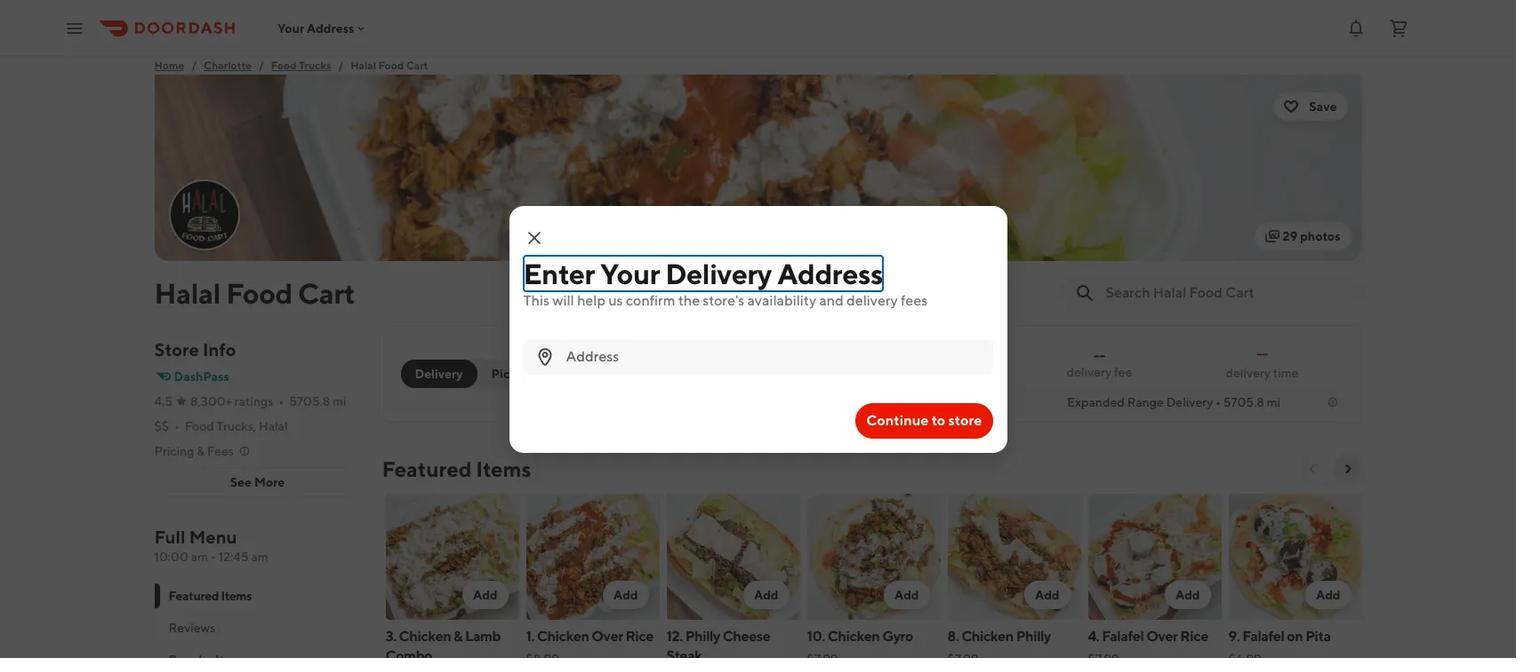 Task type: vqa. For each thing, say whether or not it's contained in the screenshot.
PROTEINS "Group"
no



Task type: locate. For each thing, give the bounding box(es) containing it.
1 horizontal spatial featured
[[382, 457, 472, 482]]

2 falafel from the left
[[1243, 629, 1285, 646]]

6 add button from the left
[[1165, 582, 1211, 610]]

1 add from the left
[[473, 589, 498, 603]]

1 over from the left
[[592, 629, 623, 646]]

add button up lamb
[[462, 582, 508, 610]]

1 horizontal spatial am
[[251, 550, 268, 565]]

1 horizontal spatial &
[[454, 629, 463, 646]]

add button
[[462, 582, 508, 610], [603, 582, 649, 610], [743, 582, 789, 610], [884, 582, 930, 610], [1024, 582, 1070, 610], [1165, 582, 1211, 610], [1305, 582, 1351, 610]]

$$ • food trucks, halal
[[154, 420, 288, 434]]

1 horizontal spatial delivery
[[665, 257, 772, 290]]

mi down time
[[1267, 396, 1281, 410]]

info
[[203, 340, 236, 360]]

delivery
[[847, 292, 898, 309], [1067, 365, 1112, 379], [1226, 366, 1271, 381]]

/ right charlotte
[[259, 59, 264, 72]]

add button up 8. chicken philly
[[1024, 582, 1070, 610]]

halal right trucks
[[351, 59, 376, 72]]

cart
[[406, 59, 428, 72], [298, 277, 355, 310]]

halal food cart
[[154, 277, 355, 310]]

0 horizontal spatial delivery
[[847, 292, 898, 309]]

2 horizontal spatial halal
[[351, 59, 376, 72]]

9. falafel on pita image
[[1229, 494, 1362, 621]]

address up and
[[777, 257, 883, 290]]

1 vertical spatial featured
[[169, 590, 219, 604]]

falafel right 4.
[[1102, 629, 1144, 646]]

0 vertical spatial delivery
[[665, 257, 772, 290]]

8,300+ ratings •
[[190, 395, 284, 409]]

3 add button from the left
[[743, 582, 789, 610]]

add for 12. philly cheese steak
[[754, 589, 779, 603]]

2 horizontal spatial delivery
[[1166, 396, 1213, 410]]

add for 1. chicken over rice
[[614, 589, 638, 603]]

0 horizontal spatial /
[[191, 59, 197, 72]]

0 vertical spatial address
[[307, 21, 354, 35]]

&
[[197, 445, 205, 459], [454, 629, 463, 646]]

1 horizontal spatial rice
[[1180, 629, 1208, 646]]

1 chicken from the left
[[399, 629, 451, 646]]

featured inside "heading"
[[382, 457, 472, 482]]

0 vertical spatial items
[[476, 457, 531, 482]]

see
[[230, 476, 252, 490]]

add button for 3. chicken & lamb combo
[[462, 582, 508, 610]]

5705.8 down -- delivery time
[[1223, 396, 1264, 410]]

0 horizontal spatial philly
[[685, 629, 720, 646]]

charlotte link
[[204, 57, 252, 75]]

featured items
[[382, 457, 531, 482], [169, 590, 252, 604]]

pricing
[[154, 445, 194, 459]]

0 vertical spatial halal
[[351, 59, 376, 72]]

2 vertical spatial delivery
[[1166, 396, 1213, 410]]

your up us
[[600, 257, 660, 290]]

1 vertical spatial cart
[[298, 277, 355, 310]]

8.
[[948, 629, 959, 646]]

group order button
[[560, 360, 656, 389]]

fees
[[901, 292, 928, 309]]

add up lamb
[[473, 589, 498, 603]]

2 horizontal spatial /
[[338, 59, 343, 72]]

chicken right "1."
[[537, 629, 589, 646]]

1 horizontal spatial /
[[259, 59, 264, 72]]

0 horizontal spatial am
[[191, 550, 208, 565]]

$$
[[154, 420, 169, 434]]

0 horizontal spatial 5705.8
[[289, 395, 330, 409]]

0 vertical spatial featured
[[382, 457, 472, 482]]

chicken right 10. at the bottom right of the page
[[828, 629, 880, 646]]

• right range
[[1216, 396, 1221, 410]]

& inside 3. chicken & lamb combo
[[454, 629, 463, 646]]

featured
[[382, 457, 472, 482], [169, 590, 219, 604]]

chicken up combo
[[399, 629, 451, 646]]

delivery right and
[[847, 292, 898, 309]]

10. chicken gyro
[[807, 629, 913, 646]]

falafel for 4.
[[1102, 629, 1144, 646]]

order methods option group
[[401, 360, 546, 389]]

1 vertical spatial featured items
[[169, 590, 252, 604]]

delivery right range
[[1166, 396, 1213, 410]]

chicken right 8.
[[961, 629, 1014, 646]]

0 horizontal spatial rice
[[626, 629, 654, 646]]

/ right trucks
[[338, 59, 343, 72]]

add button for 4. falafel over rice
[[1165, 582, 1211, 610]]

Pickup radio
[[466, 360, 546, 389]]

2 over from the left
[[1146, 629, 1178, 646]]

delivery left time
[[1226, 366, 1271, 381]]

reviews button
[[154, 613, 361, 645]]

4 chicken from the left
[[961, 629, 1014, 646]]

chicken for 1.
[[537, 629, 589, 646]]

your up home / charlotte / food trucks / halal food cart
[[277, 21, 304, 35]]

featured items up "reviews"
[[169, 590, 252, 604]]

7 add button from the left
[[1305, 582, 1351, 610]]

order
[[611, 367, 645, 381]]

1 horizontal spatial over
[[1146, 629, 1178, 646]]

3 chicken from the left
[[828, 629, 880, 646]]

halal up store info
[[154, 277, 221, 310]]

delivery up expanded
[[1067, 365, 1112, 379]]

7 add from the left
[[1316, 589, 1341, 603]]

delivery inside -- delivery fee
[[1067, 365, 1112, 379]]

help
[[577, 292, 606, 309]]

halal food cart image
[[154, 75, 1362, 261], [170, 181, 238, 249]]

your
[[277, 21, 304, 35], [600, 257, 660, 290]]

1 horizontal spatial philly
[[1016, 629, 1051, 646]]

falafel
[[1102, 629, 1144, 646], [1243, 629, 1285, 646]]

0 horizontal spatial delivery
[[415, 367, 463, 381]]

add up cheese
[[754, 589, 779, 603]]

rice
[[626, 629, 654, 646], [1180, 629, 1208, 646]]

5705.8
[[289, 395, 330, 409], [1223, 396, 1264, 410]]

halal
[[351, 59, 376, 72], [154, 277, 221, 310], [259, 420, 288, 434]]

add button up "pita"
[[1305, 582, 1351, 610]]

add button up 1. chicken over rice
[[603, 582, 649, 610]]

over left 12.
[[592, 629, 623, 646]]

delivery up store's
[[665, 257, 772, 290]]

0 horizontal spatial items
[[221, 590, 252, 604]]

mi right the ratings
[[333, 395, 346, 409]]

chicken inside 3. chicken & lamb combo
[[399, 629, 451, 646]]

see more
[[230, 476, 285, 490]]

enter your delivery address
[[523, 257, 883, 290]]

add button for 8. chicken philly
[[1024, 582, 1070, 610]]

• right the ratings
[[279, 395, 284, 409]]

Item Search search field
[[1106, 284, 1348, 303]]

pricing & fees button
[[154, 443, 252, 461]]

1 horizontal spatial featured items
[[382, 457, 531, 482]]

add button up "4. falafel over rice"
[[1165, 582, 1211, 610]]

next button of carousel image
[[1341, 462, 1355, 477]]

the
[[678, 292, 700, 309]]

delivery for enter
[[665, 257, 772, 290]]

3 / from the left
[[338, 59, 343, 72]]

over for falafel
[[1146, 629, 1178, 646]]

0 horizontal spatial featured
[[169, 590, 219, 604]]

2 / from the left
[[259, 59, 264, 72]]

delivery
[[665, 257, 772, 290], [415, 367, 463, 381], [1166, 396, 1213, 410]]

& left the fees
[[197, 445, 205, 459]]

your address button
[[277, 21, 369, 35]]

2 chicken from the left
[[537, 629, 589, 646]]

1 philly from the left
[[685, 629, 720, 646]]

6 add from the left
[[1176, 589, 1200, 603]]

4 add from the left
[[895, 589, 919, 603]]

open menu image
[[64, 17, 85, 39]]

chicken
[[399, 629, 451, 646], [537, 629, 589, 646], [828, 629, 880, 646], [961, 629, 1014, 646]]

featured items heading
[[382, 455, 531, 484]]

• right $$
[[174, 420, 180, 434]]

1 add button from the left
[[462, 582, 508, 610]]

dashpass
[[174, 370, 229, 384]]

1.
[[526, 629, 534, 646]]

add button up cheese
[[743, 582, 789, 610]]

1 falafel from the left
[[1102, 629, 1144, 646]]

1 horizontal spatial cart
[[406, 59, 428, 72]]

add for 8. chicken philly
[[1035, 589, 1060, 603]]

0 horizontal spatial &
[[197, 445, 205, 459]]

items
[[476, 457, 531, 482], [221, 590, 252, 604]]

home
[[154, 59, 184, 72]]

0 vertical spatial featured items
[[382, 457, 531, 482]]

gyro
[[882, 629, 913, 646]]

add
[[473, 589, 498, 603], [614, 589, 638, 603], [754, 589, 779, 603], [895, 589, 919, 603], [1035, 589, 1060, 603], [1176, 589, 1200, 603], [1316, 589, 1341, 603]]

4.
[[1088, 629, 1099, 646]]

/ right home
[[191, 59, 197, 72]]

Address text field
[[566, 347, 982, 367]]

food right trucks
[[378, 59, 404, 72]]

29 photos
[[1283, 229, 1341, 244]]

add for 3. chicken & lamb combo
[[473, 589, 498, 603]]

over
[[592, 629, 623, 646], [1146, 629, 1178, 646]]

1 vertical spatial &
[[454, 629, 463, 646]]

& left lamb
[[454, 629, 463, 646]]

5 add from the left
[[1035, 589, 1060, 603]]

add up "pita"
[[1316, 589, 1341, 603]]

1 vertical spatial address
[[777, 257, 883, 290]]

pricing & fees
[[154, 445, 234, 459]]

continue to store button
[[856, 403, 993, 439]]

1. chicken over rice
[[526, 629, 654, 646]]

1 vertical spatial delivery
[[415, 367, 463, 381]]

am down 'menu'
[[191, 550, 208, 565]]

1 horizontal spatial items
[[476, 457, 531, 482]]

time
[[1273, 366, 1299, 381]]

rice left 12.
[[626, 629, 654, 646]]

5 add button from the left
[[1024, 582, 1070, 610]]

1 horizontal spatial falafel
[[1243, 629, 1285, 646]]

1. chicken over rice image
[[526, 494, 659, 621]]

4. falafel over rice image
[[1088, 494, 1221, 621]]

rice left 9.
[[1180, 629, 1208, 646]]

add button for 9. falafel on pita
[[1305, 582, 1351, 610]]

3. chicken & lamb combo
[[385, 629, 501, 659]]

philly left 4.
[[1016, 629, 1051, 646]]

2 horizontal spatial •
[[1216, 396, 1221, 410]]

address
[[307, 21, 354, 35], [777, 257, 883, 290]]

2 horizontal spatial delivery
[[1226, 366, 1271, 381]]

2 add from the left
[[614, 589, 638, 603]]

10. chicken gyro image
[[807, 494, 940, 621]]

chicken for 8.
[[961, 629, 1014, 646]]

food
[[271, 59, 297, 72], [378, 59, 404, 72], [226, 277, 293, 310], [185, 420, 214, 434]]

2 add button from the left
[[603, 582, 649, 610]]

over right 4.
[[1146, 629, 1178, 646]]

am right 12:45
[[251, 550, 268, 565]]

2 am from the left
[[251, 550, 268, 565]]

1 horizontal spatial mi
[[1267, 396, 1281, 410]]

add button up gyro in the right bottom of the page
[[884, 582, 930, 610]]

add up 8. chicken philly
[[1035, 589, 1060, 603]]

0 horizontal spatial over
[[592, 629, 623, 646]]

add button for 1. chicken over rice
[[603, 582, 649, 610]]

cheese
[[723, 629, 770, 646]]

1 horizontal spatial your
[[600, 257, 660, 290]]

1 vertical spatial halal
[[154, 277, 221, 310]]

address up trucks
[[307, 21, 354, 35]]

5705.8 right the ratings
[[289, 395, 330, 409]]

12.
[[667, 629, 683, 646]]

delivery left pickup radio
[[415, 367, 463, 381]]

2 rice from the left
[[1180, 629, 1208, 646]]

charlotte
[[204, 59, 252, 72]]

1 horizontal spatial delivery
[[1067, 365, 1112, 379]]

3 add from the left
[[754, 589, 779, 603]]

add up gyro in the right bottom of the page
[[895, 589, 919, 603]]

us
[[608, 292, 623, 309]]

1 vertical spatial your
[[600, 257, 660, 290]]

items inside featured items "heading"
[[476, 457, 531, 482]]

0 vertical spatial your
[[277, 21, 304, 35]]

delivery inside -- delivery time
[[1226, 366, 1271, 381]]

1 rice from the left
[[626, 629, 654, 646]]

halal down the ratings
[[259, 420, 288, 434]]

0 horizontal spatial •
[[174, 420, 180, 434]]

0 horizontal spatial falafel
[[1102, 629, 1144, 646]]

0 items, open order cart image
[[1388, 17, 1409, 39]]

1 horizontal spatial address
[[777, 257, 883, 290]]

/
[[191, 59, 197, 72], [259, 59, 264, 72], [338, 59, 343, 72]]

pita
[[1306, 629, 1331, 646]]

store's
[[703, 292, 745, 309]]

0 vertical spatial &
[[197, 445, 205, 459]]

full
[[154, 527, 186, 548]]

your address
[[277, 21, 354, 35]]

expanded range delivery • 5705.8 mi image
[[1325, 396, 1340, 410]]

5705.8 mi
[[289, 395, 346, 409]]

2 vertical spatial halal
[[259, 420, 288, 434]]

see more button
[[155, 469, 360, 497]]

featured items up 3. chicken & lamb combo image
[[382, 457, 531, 482]]

on
[[1287, 629, 1303, 646]]

add up "4. falafel over rice"
[[1176, 589, 1200, 603]]

falafel right 9.
[[1243, 629, 1285, 646]]

philly up the steak
[[685, 629, 720, 646]]

confirm
[[626, 292, 675, 309]]

4 add button from the left
[[884, 582, 930, 610]]

-- delivery fee
[[1067, 347, 1132, 379]]

add up 1. chicken over rice
[[614, 589, 638, 603]]

1 horizontal spatial •
[[279, 395, 284, 409]]



Task type: describe. For each thing, give the bounding box(es) containing it.
food up 'pricing & fees' button
[[185, 420, 214, 434]]

add for 4. falafel over rice
[[1176, 589, 1200, 603]]

delivery for expanded
[[1166, 396, 1213, 410]]

1 am from the left
[[191, 550, 208, 565]]

0 horizontal spatial address
[[307, 21, 354, 35]]

fee
[[1114, 365, 1132, 379]]

expanded range delivery • 5705.8 mi
[[1067, 396, 1281, 410]]

this
[[523, 292, 550, 309]]

10.
[[807, 629, 825, 646]]

menu
[[189, 527, 237, 548]]

group order
[[571, 367, 645, 381]]

store
[[154, 340, 199, 360]]

12. philly cheese steak image
[[667, 494, 800, 621]]

0 horizontal spatial featured items
[[169, 590, 252, 604]]

expanded
[[1067, 396, 1125, 410]]

trucks,
[[217, 420, 256, 434]]

Delivery radio
[[401, 360, 477, 389]]

save
[[1309, 100, 1337, 114]]

previous button of carousel image
[[1305, 462, 1319, 477]]

0 horizontal spatial halal
[[154, 277, 221, 310]]

enter
[[523, 257, 595, 290]]

photos
[[1300, 229, 1341, 244]]

delivery inside option
[[415, 367, 463, 381]]

food left trucks
[[271, 59, 297, 72]]

chicken for 10.
[[828, 629, 880, 646]]

reviews
[[169, 622, 216, 636]]

1 / from the left
[[191, 59, 197, 72]]

2 philly from the left
[[1016, 629, 1051, 646]]

0 vertical spatial cart
[[406, 59, 428, 72]]

full menu 10:00 am - 12:45 am
[[154, 527, 268, 565]]

12:45
[[219, 550, 249, 565]]

-- delivery time
[[1226, 346, 1299, 381]]

pickup
[[491, 367, 532, 381]]

9.
[[1229, 629, 1240, 646]]

8. chicken philly image
[[948, 494, 1081, 621]]

1 horizontal spatial halal
[[259, 420, 288, 434]]

food trucks link
[[271, 57, 331, 75]]

& inside 'pricing & fees' button
[[197, 445, 205, 459]]

0 horizontal spatial cart
[[298, 277, 355, 310]]

rice for 1. chicken over rice
[[626, 629, 654, 646]]

combo
[[385, 648, 432, 659]]

ratings
[[235, 395, 273, 409]]

8,300+
[[190, 395, 232, 409]]

lamb
[[465, 629, 501, 646]]

9. falafel on pita
[[1229, 629, 1331, 646]]

chicken for 3.
[[399, 629, 451, 646]]

4.5
[[154, 395, 173, 409]]

29 photos button
[[1254, 222, 1351, 251]]

add for 10. chicken gyro
[[895, 589, 919, 603]]

rice for 4. falafel over rice
[[1180, 629, 1208, 646]]

12. philly cheese steak
[[667, 629, 770, 659]]

delivery for -- delivery fee
[[1067, 365, 1112, 379]]

10:00
[[154, 550, 188, 565]]

delivery for -- delivery time
[[1226, 366, 1271, 381]]

store
[[948, 412, 982, 429]]

and
[[819, 292, 844, 309]]

continue
[[866, 412, 929, 429]]

1 vertical spatial items
[[221, 590, 252, 604]]

29
[[1283, 229, 1298, 244]]

save button
[[1274, 92, 1348, 121]]

will
[[552, 292, 574, 309]]

availability
[[747, 292, 816, 309]]

add for 9. falafel on pita
[[1316, 589, 1341, 603]]

store info
[[154, 340, 236, 360]]

0 horizontal spatial your
[[277, 21, 304, 35]]

group
[[571, 367, 608, 381]]

more
[[254, 476, 285, 490]]

continue to store
[[866, 412, 982, 429]]

food up info
[[226, 277, 293, 310]]

steak
[[667, 648, 702, 659]]

to
[[932, 412, 946, 429]]

3.
[[385, 629, 396, 646]]

trucks
[[299, 59, 331, 72]]

range
[[1127, 396, 1164, 410]]

0 horizontal spatial mi
[[333, 395, 346, 409]]

add button for 12. philly cheese steak
[[743, 582, 789, 610]]

notification bell image
[[1345, 17, 1367, 39]]

falafel for 9.
[[1243, 629, 1285, 646]]

home / charlotte / food trucks / halal food cart
[[154, 59, 428, 72]]

- inside full menu 10:00 am - 12:45 am
[[211, 550, 216, 565]]

8. chicken philly
[[948, 629, 1051, 646]]

fees
[[207, 445, 234, 459]]

over for chicken
[[592, 629, 623, 646]]

add button for 10. chicken gyro
[[884, 582, 930, 610]]

3. chicken & lamb combo image
[[385, 494, 519, 621]]

home link
[[154, 57, 184, 75]]

this will help us confirm the store's availability and delivery fees
[[523, 292, 928, 309]]

4. falafel over rice
[[1088, 629, 1208, 646]]

philly inside 12. philly cheese steak
[[685, 629, 720, 646]]

1 horizontal spatial 5705.8
[[1223, 396, 1264, 410]]

close enter your delivery address image
[[523, 227, 545, 249]]



